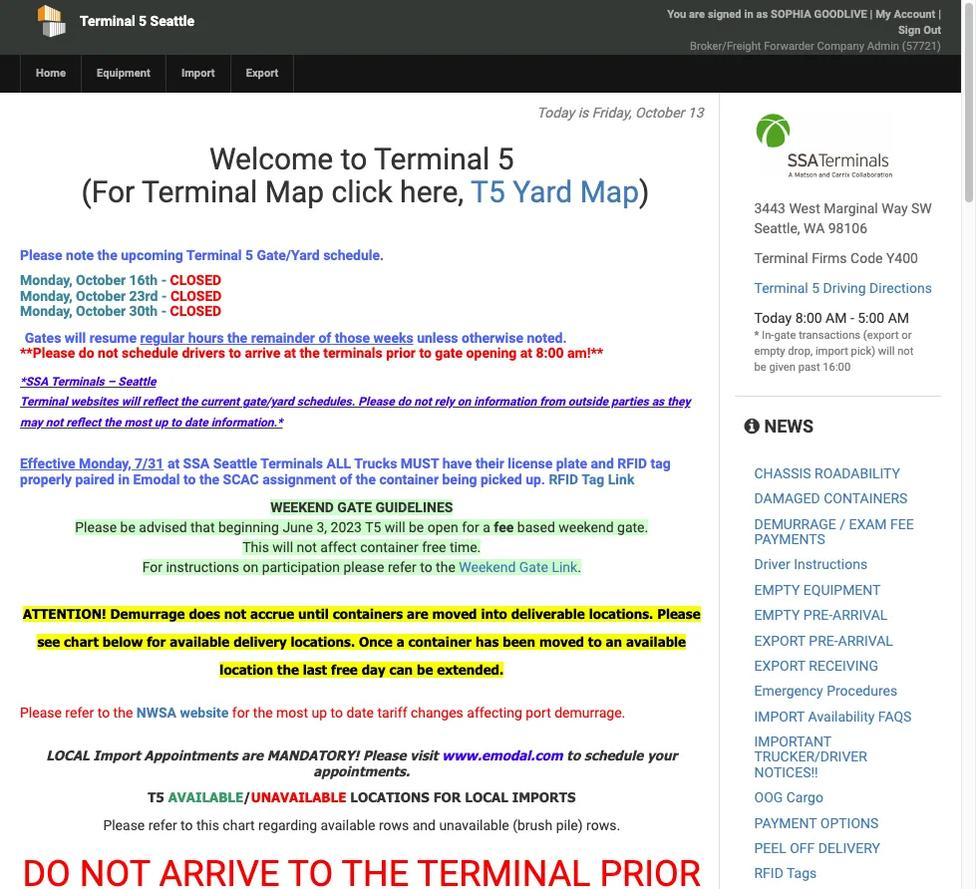 Task type: vqa. For each thing, say whether or not it's contained in the screenshot.
show list ICON in the top left of the page
no



Task type: locate. For each thing, give the bounding box(es) containing it.
available right an at the bottom right of page
[[626, 634, 686, 650]]

a left fee
[[483, 520, 491, 536]]

chart down attention!
[[64, 634, 99, 650]]

link right the gate
[[552, 559, 578, 575]]

export
[[755, 633, 806, 649], [755, 658, 806, 674]]

1 vertical spatial most
[[276, 705, 308, 721]]

oog
[[755, 790, 783, 806]]

t5 available / unavailable locations for local imports
[[148, 790, 576, 806]]

rfid right up.
[[549, 471, 579, 487]]

0 vertical spatial local
[[46, 748, 89, 764]]

news
[[760, 416, 814, 437]]

gate up drop, at right top
[[774, 329, 796, 342]]

for right the website
[[232, 705, 250, 721]]

are right containers on the bottom of the page
[[407, 606, 429, 622]]

not up –
[[98, 345, 118, 361]]

at left 'ssa'
[[167, 456, 180, 472]]

not right does in the left of the page
[[224, 606, 246, 622]]

of inside the gates will resume regular hours the remainder of those weeks unless otherwise noted. **please do not schedule drivers to arrive at the terminals prior to gate opening at 8:00 am!**
[[319, 330, 331, 346]]

extended.
[[437, 662, 504, 678]]

8:00 left am!**
[[536, 345, 564, 361]]

import availability faqs link
[[755, 709, 912, 725]]

up up mandatory!
[[312, 705, 327, 721]]

0 horizontal spatial chart
[[64, 634, 99, 650]]

/ inside chassis roadability damaged containers demurrage / exam fee payments driver instructions empty equipment empty pre-arrival export pre-arrival export receiving emergency procedures import availability faqs important trucker/driver notices!! oog cargo payment options peel off delivery rfid tags
[[840, 516, 846, 532]]

locations.
[[589, 606, 654, 622], [291, 634, 355, 650]]

pre- down empty equipment link
[[804, 608, 833, 623]]

- right 16th
[[161, 273, 167, 289]]

pre- down empty pre-arrival "link"
[[809, 633, 838, 649]]

of left "those"
[[319, 330, 331, 346]]

1 vertical spatial gate
[[435, 345, 463, 361]]

to left an at the bottom right of page
[[588, 634, 602, 650]]

1 vertical spatial local
[[465, 790, 508, 806]]

the left nwsa
[[113, 705, 133, 721]]

and
[[591, 456, 614, 472], [413, 818, 436, 834]]

seattle right 'ssa'
[[213, 456, 257, 472]]

sign out link
[[899, 24, 941, 37]]

not up participation
[[297, 540, 317, 555]]

as inside *ssa terminals – seattle terminal websites will reflect the current gate/yard schedules. please do not rely on information from outside parties as they may not reflect the most up to date information.*
[[652, 395, 665, 409]]

today left is
[[537, 105, 575, 121]]

1 vertical spatial reflect
[[66, 416, 101, 429]]

2 horizontal spatial are
[[689, 8, 705, 21]]

1 horizontal spatial for
[[232, 705, 250, 721]]

0 vertical spatial /
[[840, 516, 846, 532]]

west
[[789, 200, 821, 216]]

1 vertical spatial empty
[[755, 608, 800, 623]]

noted.
[[527, 330, 567, 346]]

to
[[341, 142, 367, 177], [229, 345, 241, 361], [419, 345, 432, 361], [171, 416, 181, 429], [184, 471, 196, 487], [420, 559, 433, 575], [588, 634, 602, 650], [97, 705, 110, 721], [331, 705, 343, 721], [567, 748, 581, 764], [181, 818, 193, 834]]

2 vertical spatial refer
[[148, 818, 177, 834]]

chart right this
[[223, 818, 255, 834]]

1 horizontal spatial t5
[[365, 520, 381, 536]]

free
[[422, 540, 446, 555], [331, 662, 358, 678]]

please inside weekend gate guidelines please be advised that beginning june 3, 2023 t5 will be open for a fee based weekend gate. this will not affect container free time. for instructions on participation please refer to the weekend gate link .
[[75, 520, 117, 536]]

a
[[483, 520, 491, 536], [397, 634, 405, 650]]

rfid left tag
[[618, 456, 647, 472]]

0 horizontal spatial local
[[46, 748, 89, 764]]

seattle for terminal
[[150, 13, 195, 29]]

0 horizontal spatial of
[[319, 330, 331, 346]]

export up the emergency on the right bottom of the page
[[755, 658, 806, 674]]

empty down driver
[[755, 582, 800, 598]]

reflect
[[143, 395, 178, 409], [66, 416, 101, 429]]

container up "guidelines"
[[379, 471, 439, 487]]

peel
[[755, 841, 787, 857]]

2 horizontal spatial t5
[[471, 175, 505, 209]]

1 horizontal spatial moved
[[540, 634, 584, 650]]

will right websites
[[121, 395, 140, 409]]

1 | from the left
[[870, 8, 873, 21]]

1 horizontal spatial today
[[755, 310, 792, 326]]

gate inside the gates will resume regular hours the remainder of those weeks unless otherwise noted. **please do not schedule drivers to arrive at the terminals prior to gate opening at 8:00 am!**
[[435, 345, 463, 361]]

0 vertical spatial today
[[537, 105, 575, 121]]

will
[[65, 330, 86, 346], [878, 345, 895, 358], [121, 395, 140, 409], [385, 520, 405, 536], [273, 540, 293, 555]]

containers
[[333, 606, 403, 622]]

terminal 5 driving directions
[[755, 280, 932, 296]]

tag
[[651, 456, 671, 472]]

chassis roadability damaged containers demurrage / exam fee payments driver instructions empty equipment empty pre-arrival export pre-arrival export receiving emergency procedures import availability faqs important trucker/driver notices!! oog cargo payment options peel off delivery rfid tags
[[755, 466, 914, 882]]

1 vertical spatial of
[[340, 471, 352, 487]]

empty down empty equipment link
[[755, 608, 800, 623]]

the right note
[[97, 247, 117, 263]]

are
[[689, 8, 705, 21], [407, 606, 429, 622], [242, 748, 263, 764]]

(brush
[[513, 818, 553, 834]]

0 vertical spatial seattle
[[150, 13, 195, 29]]

please note the upcoming terminal 5 gate/yard schedule. monday, october 16th - closed monday, october 23rd - closed monday, october 30th - closed
[[20, 247, 384, 319]]

an
[[606, 634, 622, 650]]

1 vertical spatial and
[[413, 818, 436, 834]]

5 right here,
[[497, 142, 514, 177]]

drop,
[[788, 345, 813, 358]]

| up out
[[939, 8, 941, 21]]

and right rows
[[413, 818, 436, 834]]

)
[[639, 175, 650, 209]]

1 vertical spatial a
[[397, 634, 405, 650]]

weeks
[[374, 330, 414, 346]]

1 horizontal spatial refer
[[148, 818, 177, 834]]

/ left the 'exam'
[[840, 516, 846, 532]]

not down or
[[898, 345, 914, 358]]

important trucker/driver notices!! link
[[755, 734, 868, 781]]

container up please
[[360, 540, 419, 555]]

reflect left current
[[143, 395, 178, 409]]

2 vertical spatial seattle
[[213, 456, 257, 472]]

welcome to terminal 5 (for terminal map click here, t5 yard map )
[[74, 142, 650, 209]]

seattle inside terminal 5 seattle link
[[150, 13, 195, 29]]

1 vertical spatial export
[[755, 658, 806, 674]]

1 vertical spatial seattle
[[118, 375, 156, 389]]

1 horizontal spatial a
[[483, 520, 491, 536]]

been
[[503, 634, 536, 650]]

of
[[319, 330, 331, 346], [340, 471, 352, 487]]

my account link
[[876, 8, 936, 21]]

and right plate
[[591, 456, 614, 472]]

1 horizontal spatial am
[[888, 310, 910, 326]]

assignment
[[263, 471, 336, 487]]

1 horizontal spatial most
[[276, 705, 308, 721]]

seattle,
[[755, 220, 800, 236]]

1 export from the top
[[755, 633, 806, 649]]

the left last
[[277, 662, 299, 678]]

this
[[243, 540, 269, 555]]

today inside today                                                                                                                                                                                                                                                                                                                                                                                                                                                                                                                                                                                                                                                                                                           8:00 am - 5:00 am * in-gate transactions (export or empty drop, import pick) will not be given past 16:00
[[755, 310, 792, 326]]

0 horizontal spatial most
[[124, 416, 151, 429]]

1 vertical spatial do
[[398, 395, 411, 409]]

of inside at ssa seattle terminals all trucks must have their license plate and rfid tag properly paired in emodal to the scac assignment of the container being picked up.
[[340, 471, 352, 487]]

terminals
[[51, 375, 104, 389], [261, 456, 323, 472]]

date
[[184, 416, 208, 429], [347, 705, 374, 721]]

0 horizontal spatial a
[[397, 634, 405, 650]]

today for today is friday, october 13
[[537, 105, 575, 121]]

at right the opening
[[520, 345, 533, 361]]

seattle inside *ssa terminals – seattle terminal websites will reflect the current gate/yard schedules. please do not rely on information from outside parties as they may not reflect the most up to date information.*
[[118, 375, 156, 389]]

1 horizontal spatial date
[[347, 705, 374, 721]]

will right gates
[[65, 330, 86, 346]]

1 horizontal spatial map
[[580, 175, 639, 209]]

am
[[826, 310, 847, 326], [888, 310, 910, 326]]

1 horizontal spatial /
[[840, 516, 846, 532]]

import down nwsa
[[93, 748, 140, 764]]

gate left the opening
[[435, 345, 463, 361]]

1 horizontal spatial gate
[[774, 329, 796, 342]]

be down "guidelines"
[[409, 520, 424, 536]]

1 horizontal spatial free
[[422, 540, 446, 555]]

0 vertical spatial date
[[184, 416, 208, 429]]

0 vertical spatial empty
[[755, 582, 800, 598]]

they
[[668, 395, 691, 409]]

1 vertical spatial t5
[[365, 520, 381, 536]]

changes
[[411, 705, 464, 721]]

in-
[[762, 329, 774, 342]]

0 vertical spatial gate
[[774, 329, 796, 342]]

link right tag
[[608, 471, 635, 487]]

locations. up last
[[291, 634, 355, 650]]

on down this
[[243, 559, 259, 575]]

not inside weekend gate guidelines please be advised that beginning june 3, 2023 t5 will be open for a fee based weekend gate. this will not affect container free time. for instructions on participation please refer to the weekend gate link .
[[297, 540, 317, 555]]

info circle image
[[745, 418, 760, 436]]

sw
[[912, 200, 932, 216]]

to inside welcome to terminal 5 (for terminal map click here, t5 yard map )
[[341, 142, 367, 177]]

arrival
[[833, 608, 888, 623], [838, 633, 893, 649]]

am!**
[[568, 345, 604, 361]]

1 horizontal spatial at
[[284, 345, 296, 361]]

0 horizontal spatial up
[[154, 416, 168, 429]]

today for today                                                                                                                                                                                                                                                                                                                                                                                                                                                                                                                                                                                                                                                                                                           8:00 am - 5:00 am * in-gate transactions (export or empty drop, import pick) will not be given past 16:00
[[755, 310, 792, 326]]

october left 23rd on the left
[[76, 288, 126, 304]]

note
[[66, 247, 94, 263]]

8:00 up transactions
[[796, 310, 822, 326]]

1 horizontal spatial of
[[340, 471, 352, 487]]

drivers
[[182, 345, 225, 361]]

in inside you are signed in as sophia goodlive | my account | sign out broker/freight forwarder company admin (57721)
[[745, 8, 754, 21]]

available down 't5 available / unavailable locations for local imports'
[[321, 818, 375, 834]]

1 horizontal spatial in
[[745, 8, 754, 21]]

1 closed from the top
[[170, 273, 222, 289]]

0 vertical spatial schedule
[[122, 345, 178, 361]]

1 vertical spatial schedule
[[584, 748, 644, 764]]

demurrage
[[755, 516, 837, 532]]

0 horizontal spatial link
[[552, 559, 578, 575]]

1 am from the left
[[826, 310, 847, 326]]

scac
[[223, 471, 259, 487]]

up up 7/31
[[154, 416, 168, 429]]

please inside attention! demurrage does not accrue until containers are moved into deliverable locations. please see chart below for available delivery locations. once a container has been moved to an available location the last free day can be extended.
[[657, 606, 701, 622]]

2 vertical spatial for
[[232, 705, 250, 721]]

1 vertical spatial are
[[407, 606, 429, 622]]

unavailable
[[439, 818, 509, 834]]

rfid down peel at the bottom of page
[[755, 866, 784, 882]]

1 vertical spatial for
[[147, 634, 166, 650]]

driver instructions link
[[755, 557, 868, 573]]

be inside attention! demurrage does not accrue until containers are moved into deliverable locations. please see chart below for available delivery locations. once a container has been moved to an available location the last free day can be extended.
[[417, 662, 433, 678]]

13
[[688, 105, 704, 121]]

information
[[474, 395, 537, 409]]

1 vertical spatial import
[[93, 748, 140, 764]]

local import appointments are mandatory! please visit
[[46, 748, 442, 764]]

rfid inside at ssa seattle terminals all trucks must have their license plate and rfid tag properly paired in emodal to the scac assignment of the container being picked up.
[[618, 456, 647, 472]]

0 vertical spatial and
[[591, 456, 614, 472]]

0 vertical spatial pre-
[[804, 608, 833, 623]]

2 vertical spatial container
[[408, 634, 472, 650]]

please inside *ssa terminals – seattle terminal websites will reflect the current gate/yard schedules. please do not rely on information from outside parties as they may not reflect the most up to date information.*
[[358, 395, 395, 409]]

2023
[[331, 520, 362, 536]]

moved left into
[[432, 606, 477, 622]]

advised
[[139, 520, 187, 536]]

1 vertical spatial date
[[347, 705, 374, 721]]

cargo
[[787, 790, 824, 806]]

schedule inside 'to schedule your appointments.'
[[584, 748, 644, 764]]

ssa
[[183, 456, 210, 472]]

container
[[379, 471, 439, 487], [360, 540, 419, 555], [408, 634, 472, 650]]

1 horizontal spatial and
[[591, 456, 614, 472]]

0 vertical spatial container
[[379, 471, 439, 487]]

to right emodal
[[184, 471, 196, 487]]

on inside *ssa terminals – seattle terminal websites will reflect the current gate/yard schedules. please do not rely on information from outside parties as they may not reflect the most up to date information.*
[[458, 395, 471, 409]]

does
[[189, 606, 220, 622]]

gate
[[519, 559, 549, 575]]

pick)
[[851, 345, 876, 358]]

1 horizontal spatial as
[[757, 8, 768, 21]]

schedule left your
[[584, 748, 644, 764]]

most up mandatory!
[[276, 705, 308, 721]]

chart inside attention! demurrage does not accrue until containers are moved into deliverable locations. please see chart below for available delivery locations. once a container has been moved to an available location the last free day can be extended.
[[64, 634, 99, 650]]

1 vertical spatial up
[[312, 705, 327, 721]]

are left mandatory!
[[242, 748, 263, 764]]

map right yard at the right of page
[[580, 175, 639, 209]]

at inside at ssa seattle terminals all trucks must have their license plate and rfid tag properly paired in emodal to the scac assignment of the container being picked up.
[[167, 456, 180, 472]]

1 horizontal spatial up
[[312, 705, 327, 721]]

.
[[578, 559, 581, 575]]

0 vertical spatial of
[[319, 330, 331, 346]]

not
[[98, 345, 118, 361], [898, 345, 914, 358], [414, 395, 432, 409], [46, 416, 63, 429], [297, 540, 317, 555], [224, 606, 246, 622]]

1 vertical spatial refer
[[65, 705, 94, 721]]

to inside 'to schedule your appointments.'
[[567, 748, 581, 764]]

t5 left available
[[148, 790, 164, 806]]

available
[[168, 790, 243, 806]]

0 horizontal spatial in
[[118, 471, 130, 487]]

8:00 inside the gates will resume regular hours the remainder of those weeks unless otherwise noted. **please do not schedule drivers to arrive at the terminals prior to gate opening at 8:00 am!**
[[536, 345, 564, 361]]

be down the empty at the right
[[755, 361, 767, 374]]

port
[[526, 705, 551, 721]]

1 vertical spatial as
[[652, 395, 665, 409]]

the inside attention! demurrage does not accrue until containers are moved into deliverable locations. please see chart below for available delivery locations. once a container has been moved to an available location the last free day can be extended.
[[277, 662, 299, 678]]

2 empty from the top
[[755, 608, 800, 623]]

my
[[876, 8, 891, 21]]

0 horizontal spatial import
[[93, 748, 140, 764]]

0 vertical spatial do
[[79, 345, 94, 361]]

date down current
[[184, 416, 208, 429]]

gate inside today                                                                                                                                                                                                                                                                                                                                                                                                                                                                                                                                                                                                                                                                                                           8:00 am - 5:00 am * in-gate transactions (export or empty drop, import pick) will not be given past 16:00
[[774, 329, 796, 342]]

0 horizontal spatial 8:00
[[536, 345, 564, 361]]

1 vertical spatial free
[[331, 662, 358, 678]]

rfid inside chassis roadability damaged containers demurrage / exam fee payments driver instructions empty equipment empty pre-arrival export pre-arrival export receiving emergency procedures import availability faqs important trucker/driver notices!! oog cargo payment options peel off delivery rfid tags
[[755, 866, 784, 882]]

5 up equipment
[[139, 13, 147, 29]]

arrival up receiving
[[838, 633, 893, 649]]

arrive
[[245, 345, 281, 361]]

gate
[[337, 500, 372, 516]]

0 vertical spatial 8:00
[[796, 310, 822, 326]]

0 horizontal spatial are
[[242, 748, 263, 764]]

0 horizontal spatial refer
[[65, 705, 94, 721]]

1 horizontal spatial schedule
[[584, 748, 644, 764]]

refer left nwsa
[[65, 705, 94, 721]]

container up extended.
[[408, 634, 472, 650]]

container inside attention! demurrage does not accrue until containers are moved into deliverable locations. please see chart below for available delivery locations. once a container has been moved to an available location the last free day can be extended.
[[408, 634, 472, 650]]

to down demurrage. on the bottom of page
[[567, 748, 581, 764]]

1 vertical spatial 8:00
[[536, 345, 564, 361]]

2 vertical spatial t5
[[148, 790, 164, 806]]

free inside attention! demurrage does not accrue until containers are moved into deliverable locations. please see chart below for available delivery locations. once a container has been moved to an available location the last free day can be extended.
[[331, 662, 358, 678]]

available down does in the left of the page
[[170, 634, 230, 650]]

not left rely
[[414, 395, 432, 409]]

day
[[362, 662, 386, 678]]

not inside attention! demurrage does not accrue until containers are moved into deliverable locations. please see chart below for available delivery locations. once a container has been moved to an available location the last free day can be extended.
[[224, 606, 246, 622]]

5 left driving
[[812, 280, 820, 296]]

terminal inside please note the upcoming terminal 5 gate/yard schedule. monday, october 16th - closed monday, october 23rd - closed monday, october 30th - closed
[[186, 247, 242, 263]]

as left sophia at the right
[[757, 8, 768, 21]]

driving
[[823, 280, 866, 296]]

t5 yard map link
[[471, 175, 639, 209]]

refer for please refer to the nwsa website for the most up to date tariff changes affecting port demurrage.
[[65, 705, 94, 721]]

up inside *ssa terminals – seattle terminal websites will reflect the current gate/yard schedules. please do not rely on information from outside parties as they may not reflect the most up to date information.*
[[154, 416, 168, 429]]

*ssa
[[20, 375, 48, 389]]

t5 left yard at the right of page
[[471, 175, 505, 209]]

will inside the gates will resume regular hours the remainder of those weeks unless otherwise noted. **please do not schedule drivers to arrive at the terminals prior to gate opening at 8:00 am!**
[[65, 330, 86, 346]]

the down time.
[[436, 559, 456, 575]]

at ssa seattle terminals all trucks must have their license plate and rfid tag properly paired in emodal to the scac assignment of the container being picked up.
[[20, 456, 671, 487]]

0 vertical spatial link
[[608, 471, 635, 487]]

available
[[170, 634, 230, 650], [626, 634, 686, 650], [321, 818, 375, 834]]

(57721)
[[902, 40, 941, 53]]

terminal
[[80, 13, 135, 29], [374, 142, 490, 177], [142, 175, 258, 209], [186, 247, 242, 263], [755, 250, 809, 266], [755, 280, 809, 296], [20, 395, 67, 409]]

0 vertical spatial up
[[154, 416, 168, 429]]

in right signed
[[745, 8, 754, 21]]

at right arrive
[[284, 345, 296, 361]]

0 vertical spatial export
[[755, 633, 806, 649]]

0 vertical spatial moved
[[432, 606, 477, 622]]

in right paired
[[118, 471, 130, 487]]

1 horizontal spatial rfid
[[618, 456, 647, 472]]

reflect down websites
[[66, 416, 101, 429]]

schedule down 30th
[[122, 345, 178, 361]]

plate
[[556, 456, 588, 472]]

1 vertical spatial chart
[[223, 818, 255, 834]]

will inside *ssa terminals – seattle terminal websites will reflect the current gate/yard schedules. please do not rely on information from outside parties as they may not reflect the most up to date information.*
[[121, 395, 140, 409]]

date left "tariff"
[[347, 705, 374, 721]]

to up emodal
[[171, 416, 181, 429]]

moved down "deliverable"
[[540, 634, 584, 650]]

properly
[[20, 471, 72, 487]]

picked
[[481, 471, 522, 487]]

0 vertical spatial most
[[124, 416, 151, 429]]

refer
[[388, 559, 417, 575], [65, 705, 94, 721], [148, 818, 177, 834]]

terminals up weekend
[[261, 456, 323, 472]]

2 horizontal spatial at
[[520, 345, 533, 361]]

to inside attention! demurrage does not accrue until containers are moved into deliverable locations. please see chart below for available delivery locations. once a container has been moved to an available location the last free day can be extended.
[[588, 634, 602, 650]]

pre-
[[804, 608, 833, 623], [809, 633, 838, 649]]

effective
[[20, 456, 75, 472]]

1 horizontal spatial on
[[458, 395, 471, 409]]

to schedule your appointments.
[[314, 748, 678, 780]]

0 horizontal spatial /
[[243, 790, 251, 806]]

0 horizontal spatial as
[[652, 395, 665, 409]]

locations. up an at the bottom right of page
[[589, 606, 654, 622]]

not inside today                                                                                                                                                                                                                                                                                                                                                                                                                                                                                                                                                                                                                                                                                                           8:00 am - 5:00 am * in-gate transactions (export or empty drop, import pick) will not be given past 16:00
[[898, 345, 914, 358]]

to right welcome
[[341, 142, 367, 177]]

are right you
[[689, 8, 705, 21]]

seattle inside at ssa seattle terminals all trucks must have their license plate and rfid tag properly paired in emodal to the scac assignment of the container being picked up.
[[213, 456, 257, 472]]

0 vertical spatial are
[[689, 8, 705, 21]]

schedule inside the gates will resume regular hours the remainder of those weeks unless otherwise noted. **please do not schedule drivers to arrive at the terminals prior to gate opening at 8:00 am!**
[[122, 345, 178, 361]]

seattle right –
[[118, 375, 156, 389]]

refer inside weekend gate guidelines please be advised that beginning june 3, 2023 t5 will be open for a fee based weekend gate. this will not affect container free time. for instructions on participation please refer to the weekend gate link .
[[388, 559, 417, 575]]

websites
[[70, 395, 118, 409]]



Task type: describe. For each thing, give the bounding box(es) containing it.
payment
[[755, 816, 817, 831]]

in inside at ssa seattle terminals all trucks must have their license plate and rfid tag properly paired in emodal to the scac assignment of the container being picked up.
[[118, 471, 130, 487]]

terminals inside *ssa terminals – seattle terminal websites will reflect the current gate/yard schedules. please do not rely on information from outside parties as they may not reflect the most up to date information.*
[[51, 375, 104, 389]]

prior
[[386, 345, 416, 361]]

delivery
[[234, 634, 287, 650]]

attention! demurrage does not accrue until containers are moved into deliverable locations. please see chart below for available delivery locations. once a container has been moved to an available location the last free day can be extended.
[[23, 606, 701, 678]]

1 vertical spatial locations.
[[291, 634, 355, 650]]

0 vertical spatial locations.
[[589, 606, 654, 622]]

sign
[[899, 24, 921, 37]]

5 inside please note the upcoming terminal 5 gate/yard schedule. monday, october 16th - closed monday, october 23rd - closed monday, october 30th - closed
[[245, 247, 253, 263]]

to left arrive
[[229, 345, 241, 361]]

the down location
[[253, 705, 273, 721]]

will inside today                                                                                                                                                                                                                                                                                                                                                                                                                                                                                                                                                                                                                                                                                                           8:00 am - 5:00 am * in-gate transactions (export or empty drop, import pick) will not be given past 16:00
[[878, 345, 895, 358]]

demurrage.
[[555, 705, 626, 721]]

oog cargo link
[[755, 790, 824, 806]]

- right 30th
[[161, 303, 167, 319]]

the left terminals
[[300, 345, 320, 361]]

gate/yard
[[257, 247, 320, 263]]

to left nwsa
[[97, 705, 110, 721]]

are inside attention! demurrage does not accrue until containers are moved into deliverable locations. please see chart below for available delivery locations. once a container has been moved to an available location the last free day can be extended.
[[407, 606, 429, 622]]

to inside at ssa seattle terminals all trucks must have their license plate and rfid tag properly paired in emodal to the scac assignment of the container being picked up.
[[184, 471, 196, 487]]

export pre-arrival link
[[755, 633, 893, 649]]

1 vertical spatial pre-
[[809, 633, 838, 649]]

has
[[476, 634, 499, 650]]

1 vertical spatial moved
[[540, 634, 584, 650]]

3443
[[755, 200, 786, 216]]

import link
[[165, 55, 230, 93]]

equipment
[[804, 582, 881, 598]]

payments
[[755, 532, 826, 548]]

3 closed from the top
[[170, 303, 222, 319]]

export link
[[230, 55, 294, 93]]

1 map from the left
[[265, 175, 324, 209]]

0 vertical spatial reflect
[[143, 395, 178, 409]]

parties
[[611, 395, 649, 409]]

appointments.
[[314, 764, 410, 780]]

location
[[220, 662, 273, 678]]

june
[[283, 520, 313, 536]]

equipment link
[[81, 55, 165, 93]]

tag
[[582, 471, 605, 487]]

you
[[667, 8, 686, 21]]

the left scac
[[199, 471, 219, 487]]

t5 inside weekend gate guidelines please be advised that beginning june 3, 2023 t5 will be open for a fee based weekend gate. this will not affect container free time. for instructions on participation please refer to the weekend gate link .
[[365, 520, 381, 536]]

2 closed from the top
[[170, 288, 222, 304]]

1 empty from the top
[[755, 582, 800, 598]]

to right prior
[[419, 345, 432, 361]]

upcoming
[[121, 247, 183, 263]]

2 am from the left
[[888, 310, 910, 326]]

schedule.
[[323, 247, 384, 263]]

october down note
[[76, 273, 126, 289]]

will down "guidelines"
[[385, 520, 405, 536]]

not inside the gates will resume regular hours the remainder of those weeks unless otherwise noted. **please do not schedule drivers to arrive at the terminals prior to gate opening at 8:00 am!**
[[98, 345, 118, 361]]

chassis
[[755, 466, 811, 482]]

unless
[[417, 330, 458, 346]]

terminals inside at ssa seattle terminals all trucks must have their license plate and rfid tag properly paired in emodal to the scac assignment of the container being picked up.
[[261, 456, 323, 472]]

for inside weekend gate guidelines please be advised that beginning june 3, 2023 t5 will be open for a fee based weekend gate. this will not affect container free time. for instructions on participation please refer to the weekend gate link .
[[462, 520, 480, 536]]

98106
[[829, 220, 868, 236]]

out
[[924, 24, 941, 37]]

0 horizontal spatial available
[[170, 634, 230, 650]]

2 map from the left
[[580, 175, 639, 209]]

demurrage / exam fee payments link
[[755, 516, 914, 548]]

october left "13"
[[635, 105, 685, 121]]

roadability
[[815, 466, 901, 482]]

past
[[799, 361, 820, 374]]

empty equipment link
[[755, 582, 881, 598]]

broker/freight
[[690, 40, 761, 53]]

terminal 5 seattle image
[[755, 113, 893, 179]]

2 horizontal spatial available
[[626, 634, 686, 650]]

company
[[817, 40, 865, 53]]

you are signed in as sophia goodlive | my account | sign out broker/freight forwarder company admin (57721)
[[667, 8, 941, 53]]

*
[[755, 329, 759, 342]]

on inside weekend gate guidelines please be advised that beginning june 3, 2023 t5 will be open for a fee based weekend gate. this will not affect container free time. for instructions on participation please refer to the weekend gate link .
[[243, 559, 259, 575]]

for
[[434, 790, 461, 806]]

1 horizontal spatial local
[[465, 790, 508, 806]]

please refer to this chart regarding available rows and unavailable (brush pile) rows.
[[103, 818, 620, 834]]

1 vertical spatial arrival
[[838, 633, 893, 649]]

and inside at ssa seattle terminals all trucks must have their license plate and rfid tag properly paired in emodal to the scac assignment of the container being picked up.
[[591, 456, 614, 472]]

t5 inside welcome to terminal 5 (for terminal map click here, t5 yard map )
[[471, 175, 505, 209]]

paired
[[75, 471, 115, 487]]

pile)
[[556, 818, 583, 834]]

have
[[442, 456, 472, 472]]

affect
[[320, 540, 357, 555]]

2 vertical spatial are
[[242, 748, 263, 764]]

rows
[[379, 818, 409, 834]]

account
[[894, 8, 936, 21]]

a inside attention! demurrage does not accrue until containers are moved into deliverable locations. please see chart below for available delivery locations. once a container has been moved to an available location the last free day can be extended.
[[397, 634, 405, 650]]

do inside the gates will resume regular hours the remainder of those weeks unless otherwise noted. **please do not schedule drivers to arrive at the terminals prior to gate opening at 8:00 am!**
[[79, 345, 94, 361]]

- inside today                                                                                                                                                                                                                                                                                                                                                                                                                                                                                                                                                                                                                                                                                                           8:00 am - 5:00 am * in-gate transactions (export or empty drop, import pick) will not be given past 16:00
[[851, 310, 855, 326]]

be inside today                                                                                                                                                                                                                                                                                                                                                                                                                                                                                                                                                                                                                                                                                                           8:00 am - 5:00 am * in-gate transactions (export or empty drop, import pick) will not be given past 16:00
[[755, 361, 767, 374]]

home
[[36, 67, 66, 80]]

time.
[[450, 540, 481, 555]]

from
[[540, 395, 565, 409]]

refer for please refer to this chart regarding available rows and unavailable (brush pile) rows.
[[148, 818, 177, 834]]

weekend gate guidelines please be advised that beginning june 3, 2023 t5 will be open for a fee based weekend gate. this will not affect container free time. for instructions on participation please refer to the weekend gate link .
[[75, 500, 649, 575]]

current
[[201, 395, 240, 409]]

- right 23rd on the left
[[162, 288, 167, 304]]

procedures
[[827, 684, 898, 699]]

seattle for at
[[213, 456, 257, 472]]

gate.
[[617, 520, 649, 536]]

are inside you are signed in as sophia goodlive | my account | sign out broker/freight forwarder company admin (57721)
[[689, 8, 705, 21]]

0 horizontal spatial rfid
[[549, 471, 579, 487]]

options
[[821, 816, 879, 831]]

demurrage
[[110, 606, 185, 622]]

0 horizontal spatial reflect
[[66, 416, 101, 429]]

(export
[[864, 329, 899, 342]]

visit
[[410, 748, 438, 764]]

transactions
[[799, 329, 861, 342]]

30th
[[129, 303, 158, 319]]

deliverable
[[511, 606, 585, 622]]

the right hours
[[227, 330, 248, 346]]

do inside *ssa terminals – seattle terminal websites will reflect the current gate/yard schedules. please do not rely on information from outside parties as they may not reflect the most up to date information.*
[[398, 395, 411, 409]]

participation
[[262, 559, 340, 575]]

wa
[[804, 220, 825, 236]]

outside
[[568, 395, 608, 409]]

way
[[882, 200, 908, 216]]

terminal 5 driving directions link
[[755, 280, 932, 296]]

mandatory!
[[267, 748, 359, 764]]

the up gate
[[356, 471, 376, 487]]

1 horizontal spatial chart
[[223, 818, 255, 834]]

important
[[755, 734, 832, 750]]

–
[[107, 375, 115, 389]]

8:00 inside today                                                                                                                                                                                                                                                                                                                                                                                                                                                                                                                                                                                                                                                                                                           8:00 am - 5:00 am * in-gate transactions (export or empty drop, import pick) will not be given past 16:00
[[796, 310, 822, 326]]

0 horizontal spatial and
[[413, 818, 436, 834]]

free inside weekend gate guidelines please be advised that beginning june 3, 2023 t5 will be open for a fee based weekend gate. this will not affect container free time. for instructions on participation please refer to the weekend gate link .
[[422, 540, 446, 555]]

exam
[[849, 516, 887, 532]]

2 export from the top
[[755, 658, 806, 674]]

empty
[[755, 345, 785, 358]]

the left current
[[181, 395, 198, 409]]

link inside weekend gate guidelines please be advised that beginning june 3, 2023 t5 will be open for a fee based weekend gate. this will not affect container free time. for instructions on participation please refer to the weekend gate link .
[[552, 559, 578, 575]]

1 horizontal spatial available
[[321, 818, 375, 834]]

for inside attention! demurrage does not accrue until containers are moved into deliverable locations. please see chart below for available delivery locations. once a container has been moved to an available location the last free day can be extended.
[[147, 634, 166, 650]]

5 inside welcome to terminal 5 (for terminal map click here, t5 yard map )
[[497, 142, 514, 177]]

5 inside terminal 5 seattle link
[[139, 13, 147, 29]]

container inside weekend gate guidelines please be advised that beginning june 3, 2023 t5 will be open for a fee based weekend gate. this will not affect container free time. for instructions on participation please refer to the weekend gate link .
[[360, 540, 419, 555]]

(for
[[81, 175, 135, 209]]

as inside you are signed in as sophia goodlive | my account | sign out broker/freight forwarder company admin (57721)
[[757, 8, 768, 21]]

october up resume
[[76, 303, 126, 319]]

containers
[[824, 491, 908, 507]]

to left this
[[181, 818, 193, 834]]

to up mandatory!
[[331, 705, 343, 721]]

all
[[327, 456, 351, 472]]

0 vertical spatial import
[[181, 67, 215, 80]]

gates will resume regular hours the remainder of those weeks unless otherwise noted. **please do not schedule drivers to arrive at the terminals prior to gate opening at 8:00 am!**
[[20, 330, 604, 361]]

the inside weekend gate guidelines please be advised that beginning june 3, 2023 t5 will be open for a fee based weekend gate. this will not affect container free time. for instructions on participation please refer to the weekend gate link .
[[436, 559, 456, 575]]

emergency
[[755, 684, 824, 699]]

delivery
[[819, 841, 881, 857]]

website
[[180, 705, 229, 721]]

admin
[[867, 40, 900, 53]]

0 horizontal spatial t5
[[148, 790, 164, 806]]

container inside at ssa seattle terminals all trucks must have their license plate and rfid tag properly paired in emodal to the scac assignment of the container being picked up.
[[379, 471, 439, 487]]

terminal inside *ssa terminals – seattle terminal websites will reflect the current gate/yard schedules. please do not rely on information from outside parties as they may not reflect the most up to date information.*
[[20, 395, 67, 409]]

be left advised
[[120, 520, 136, 536]]

below
[[103, 634, 143, 650]]

to inside *ssa terminals – seattle terminal websites will reflect the current gate/yard schedules. please do not rely on information from outside parties as they may not reflect the most up to date information.*
[[171, 416, 181, 429]]

imports
[[512, 790, 576, 806]]

yard
[[513, 175, 573, 209]]

please
[[344, 559, 384, 575]]

please inside please note the upcoming terminal 5 gate/yard schedule. monday, october 16th - closed monday, october 23rd - closed monday, october 30th - closed
[[20, 247, 62, 263]]

will down june
[[273, 540, 293, 555]]

guidelines
[[376, 500, 453, 516]]

0 vertical spatial arrival
[[833, 608, 888, 623]]

1 horizontal spatial link
[[608, 471, 635, 487]]

the down websites
[[104, 416, 121, 429]]

to inside weekend gate guidelines please be advised that beginning june 3, 2023 t5 will be open for a fee based weekend gate. this will not affect container free time. for instructions on participation please refer to the weekend gate link .
[[420, 559, 433, 575]]

forwarder
[[764, 40, 815, 53]]

the inside please note the upcoming terminal 5 gate/yard schedule. monday, october 16th - closed monday, october 23rd - closed monday, october 30th - closed
[[97, 247, 117, 263]]

most inside *ssa terminals – seattle terminal websites will reflect the current gate/yard schedules. please do not rely on information from outside parties as they may not reflect the most up to date information.*
[[124, 416, 151, 429]]

open
[[428, 520, 459, 536]]

date inside *ssa terminals – seattle terminal websites will reflect the current gate/yard schedules. please do not rely on information from outside parties as they may not reflect the most up to date information.*
[[184, 416, 208, 429]]

hours
[[188, 330, 224, 346]]

instructions
[[166, 559, 239, 575]]

16th
[[129, 273, 158, 289]]

this
[[196, 818, 219, 834]]

their
[[476, 456, 505, 472]]

2 | from the left
[[939, 8, 941, 21]]

friday,
[[592, 105, 632, 121]]

nwsa website link
[[136, 705, 229, 721]]

not right may
[[46, 416, 63, 429]]

until
[[298, 606, 329, 622]]

a inside weekend gate guidelines please be advised that beginning june 3, 2023 t5 will be open for a fee based weekend gate. this will not affect container free time. for instructions on participation please refer to the weekend gate link .
[[483, 520, 491, 536]]



